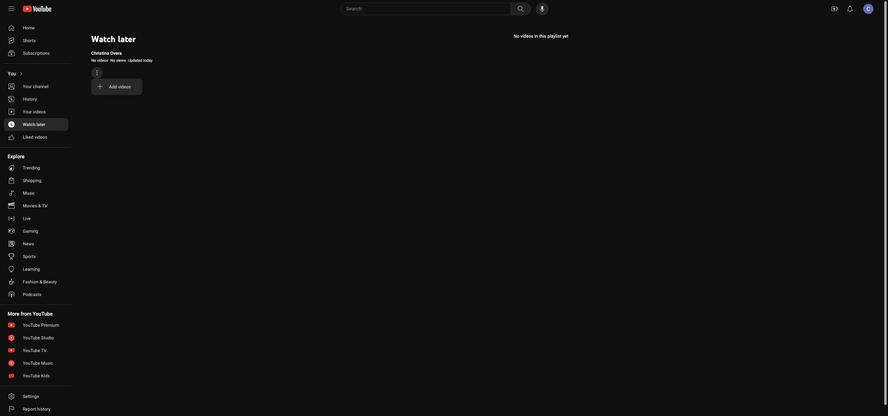 Task type: vqa. For each thing, say whether or not it's contained in the screenshot.
family
no



Task type: describe. For each thing, give the bounding box(es) containing it.
beauty
[[43, 280, 57, 285]]

premium
[[41, 323, 59, 328]]

no videos in this playlist yet
[[514, 34, 569, 39]]

your for your videos
[[23, 109, 32, 115]]

add videos option
[[91, 81, 142, 93]]

shorts
[[23, 38, 36, 43]]

fashion & beauty
[[23, 280, 57, 285]]

from
[[21, 312, 31, 318]]

videos for no videos in this playlist yet
[[521, 34, 534, 39]]

youtube for kids
[[23, 374, 40, 379]]

kids
[[41, 374, 50, 379]]

trending
[[23, 166, 40, 171]]

subscriptions
[[23, 51, 50, 56]]

learning
[[23, 267, 40, 272]]

youtube for premium
[[23, 323, 40, 328]]

your videos
[[23, 109, 46, 115]]

add
[[109, 84, 117, 89]]

videos inside christina overa no videos no views updated today
[[97, 58, 108, 63]]

& for beauty
[[40, 280, 42, 285]]

report history
[[23, 407, 51, 412]]

news
[[23, 242, 34, 247]]

youtube studio
[[23, 336, 54, 341]]

watch later inside main content
[[91, 34, 136, 44]]

videos for add videos
[[118, 84, 131, 89]]

overa
[[110, 51, 122, 56]]

later inside main content
[[118, 34, 136, 44]]

youtube for tv
[[23, 349, 40, 354]]

movies
[[23, 204, 37, 209]]

explore
[[8, 154, 25, 160]]

0 horizontal spatial no
[[91, 58, 96, 63]]

updated
[[128, 58, 142, 63]]

Search text field
[[346, 5, 510, 13]]

views
[[116, 58, 126, 63]]

christina overa link
[[91, 50, 122, 56]]

podcasts
[[23, 292, 41, 298]]

your channel
[[23, 84, 48, 89]]

fashion
[[23, 280, 38, 285]]

more
[[8, 312, 19, 318]]

yet
[[563, 34, 569, 39]]

youtube for studio
[[23, 336, 40, 341]]

1 vertical spatial watch later
[[23, 122, 45, 127]]

youtube tv
[[23, 349, 47, 354]]

home
[[23, 25, 35, 30]]

liked videos
[[23, 135, 47, 140]]

gaming
[[23, 229, 38, 234]]

liked
[[23, 135, 33, 140]]

your for your channel
[[23, 84, 32, 89]]

avatar image image
[[864, 4, 874, 14]]

report
[[23, 407, 36, 412]]



Task type: locate. For each thing, give the bounding box(es) containing it.
podcasts link
[[4, 289, 69, 301], [4, 289, 69, 301]]

subscriptions link
[[4, 47, 69, 60], [4, 47, 69, 60]]

history
[[23, 97, 37, 102]]

live link
[[4, 213, 69, 225], [4, 213, 69, 225]]

later
[[118, 34, 136, 44], [36, 122, 45, 127]]

1 horizontal spatial music
[[41, 361, 53, 366]]

sports
[[23, 254, 36, 259]]

studio
[[41, 336, 54, 341]]

your channel link
[[4, 80, 69, 93], [4, 80, 69, 93]]

videos for your videos
[[33, 109, 46, 115]]

None search field
[[330, 3, 533, 15]]

christina
[[91, 51, 109, 56]]

tv
[[42, 204, 47, 209], [41, 349, 47, 354]]

0 horizontal spatial music
[[23, 191, 35, 196]]

1 vertical spatial &
[[40, 280, 42, 285]]

youtube studio link
[[4, 332, 69, 345], [4, 332, 69, 345]]

you link
[[4, 68, 69, 80], [4, 68, 69, 80]]

1 vertical spatial watch
[[23, 122, 35, 127]]

watch later main content
[[76, 18, 884, 417]]

1 your from the top
[[23, 84, 32, 89]]

music link
[[4, 187, 69, 200], [4, 187, 69, 200]]

settings link
[[4, 391, 69, 403], [4, 391, 69, 403]]

videos left in
[[521, 34, 534, 39]]

videos
[[521, 34, 534, 39], [97, 58, 108, 63], [118, 84, 131, 89], [33, 109, 46, 115], [34, 135, 47, 140]]

1 horizontal spatial no
[[110, 58, 115, 63]]

youtube kids link
[[4, 370, 69, 383], [4, 370, 69, 383]]

shorts link
[[4, 34, 69, 47], [4, 34, 69, 47]]

youtube for music
[[23, 361, 40, 366]]

&
[[38, 204, 41, 209], [40, 280, 42, 285]]

watch
[[91, 34, 116, 44], [23, 122, 35, 127]]

youtube down youtube tv
[[23, 361, 40, 366]]

watch later
[[91, 34, 136, 44], [23, 122, 45, 127]]

1 vertical spatial tv
[[41, 349, 47, 354]]

1 horizontal spatial later
[[118, 34, 136, 44]]

0 vertical spatial your
[[23, 84, 32, 89]]

videos for liked videos
[[34, 135, 47, 140]]

your
[[23, 84, 32, 89], [23, 109, 32, 115]]

learning link
[[4, 263, 69, 276], [4, 263, 69, 276]]

youtube music link
[[4, 358, 69, 370], [4, 358, 69, 370]]

movies & tv
[[23, 204, 47, 209]]

report history link
[[4, 403, 69, 416], [4, 403, 69, 416]]

2 horizontal spatial no
[[514, 34, 520, 39]]

2 your from the top
[[23, 109, 32, 115]]

sports link
[[4, 251, 69, 263], [4, 251, 69, 263]]

your down history on the top of the page
[[23, 109, 32, 115]]

youtube up youtube music
[[23, 349, 40, 354]]

youtube left kids
[[23, 374, 40, 379]]

liked videos link
[[4, 131, 69, 144], [4, 131, 69, 144]]

tv right movies
[[42, 204, 47, 209]]

& for tv
[[38, 204, 41, 209]]

youtube
[[33, 312, 53, 318], [23, 323, 40, 328], [23, 336, 40, 341], [23, 349, 40, 354], [23, 361, 40, 366], [23, 374, 40, 379]]

watch up christina overa link
[[91, 34, 116, 44]]

0 vertical spatial &
[[38, 204, 41, 209]]

1 horizontal spatial watch later
[[91, 34, 136, 44]]

later up the overa
[[118, 34, 136, 44]]

0 horizontal spatial later
[[36, 122, 45, 127]]

settings
[[23, 395, 39, 400]]

tv down studio
[[41, 349, 47, 354]]

watch later down the your videos
[[23, 122, 45, 127]]

later up the liked videos
[[36, 122, 45, 127]]

youtube premium
[[23, 323, 59, 328]]

shopping link
[[4, 174, 69, 187], [4, 174, 69, 187]]

in
[[535, 34, 538, 39]]

today
[[143, 58, 153, 63]]

history
[[37, 407, 51, 412]]

no
[[514, 34, 520, 39], [91, 58, 96, 63], [110, 58, 115, 63]]

videos inside option
[[118, 84, 131, 89]]

& right movies
[[38, 204, 41, 209]]

live
[[23, 216, 31, 221]]

more from youtube
[[8, 312, 53, 318]]

1 horizontal spatial watch
[[91, 34, 116, 44]]

0 vertical spatial watch
[[91, 34, 116, 44]]

news link
[[4, 238, 69, 251], [4, 238, 69, 251]]

youtube kids
[[23, 374, 50, 379]]

music
[[23, 191, 35, 196], [41, 361, 53, 366]]

history link
[[4, 93, 69, 106], [4, 93, 69, 106]]

watch later up the overa
[[91, 34, 136, 44]]

& left beauty
[[40, 280, 42, 285]]

0 vertical spatial watch later
[[91, 34, 136, 44]]

shopping
[[23, 178, 41, 183]]

you
[[8, 71, 16, 77]]

gaming link
[[4, 225, 69, 238], [4, 225, 69, 238]]

music up kids
[[41, 361, 53, 366]]

0 vertical spatial later
[[118, 34, 136, 44]]

watch later link
[[4, 118, 69, 131], [4, 118, 69, 131]]

0 vertical spatial tv
[[42, 204, 47, 209]]

watch up liked
[[23, 122, 35, 127]]

watch inside main content
[[91, 34, 116, 44]]

0 horizontal spatial watch later
[[23, 122, 45, 127]]

youtube down "more from youtube"
[[23, 323, 40, 328]]

music up movies
[[23, 191, 35, 196]]

videos right liked
[[34, 135, 47, 140]]

add videos
[[109, 84, 131, 89]]

1 vertical spatial later
[[36, 122, 45, 127]]

movies & tv link
[[4, 200, 69, 213], [4, 200, 69, 213]]

youtube tv link
[[4, 345, 69, 358], [4, 345, 69, 358]]

1 vertical spatial your
[[23, 109, 32, 115]]

your up history on the top of the page
[[23, 84, 32, 89]]

1 vertical spatial music
[[41, 361, 53, 366]]

videos down christina
[[97, 58, 108, 63]]

trending link
[[4, 162, 69, 174], [4, 162, 69, 174]]

your videos link
[[4, 106, 69, 118], [4, 106, 69, 118]]

videos down history on the top of the page
[[33, 109, 46, 115]]

youtube music
[[23, 361, 53, 366]]

youtube premium link
[[4, 319, 69, 332], [4, 319, 69, 332]]

no left in
[[514, 34, 520, 39]]

youtube up youtube premium
[[33, 312, 53, 318]]

fashion & beauty link
[[4, 276, 69, 289], [4, 276, 69, 289]]

0 vertical spatial music
[[23, 191, 35, 196]]

christina overa no videos no views updated today
[[91, 51, 153, 63]]

this
[[540, 34, 547, 39]]

0 horizontal spatial watch
[[23, 122, 35, 127]]

youtube up youtube tv
[[23, 336, 40, 341]]

no down christina
[[91, 58, 96, 63]]

channel
[[33, 84, 48, 89]]

home link
[[4, 22, 69, 34], [4, 22, 69, 34]]

videos right 'add'
[[118, 84, 131, 89]]

no down the overa
[[110, 58, 115, 63]]

playlist
[[548, 34, 562, 39]]



